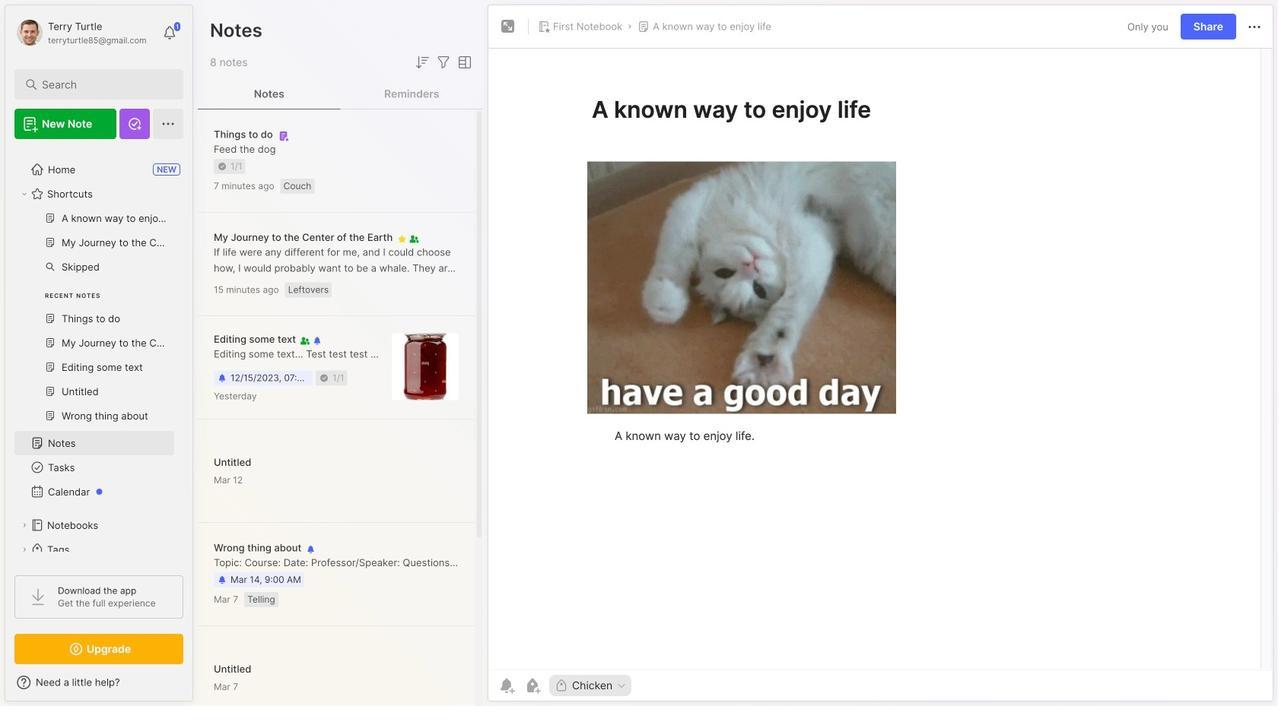 Task type: vqa. For each thing, say whether or not it's contained in the screenshot.
Account field
yes



Task type: locate. For each thing, give the bounding box(es) containing it.
click to collapse image
[[192, 679, 204, 697]]

Chicken Tag actions field
[[613, 681, 627, 692]]

note window element
[[488, 5, 1274, 706]]

tab list
[[198, 79, 483, 110]]

Account field
[[14, 18, 147, 48]]

None search field
[[42, 75, 163, 94]]

Add filters field
[[434, 53, 453, 72]]

more actions image
[[1246, 18, 1264, 36]]

expand tags image
[[20, 546, 29, 555]]

group
[[14, 206, 174, 438]]

tree
[[5, 148, 193, 620]]

group inside "tree"
[[14, 206, 174, 438]]

expand notebooks image
[[20, 521, 29, 530]]

tree inside main element
[[5, 148, 193, 620]]

none search field inside main element
[[42, 75, 163, 94]]



Task type: describe. For each thing, give the bounding box(es) containing it.
add tag image
[[523, 677, 542, 695]]

Sort options field
[[413, 53, 431, 72]]

main element
[[0, 0, 198, 707]]

expand note image
[[499, 18, 517, 36]]

More actions field
[[1246, 17, 1264, 36]]

View options field
[[453, 53, 474, 72]]

WHAT'S NEW field
[[5, 671, 193, 695]]

thumbnail image
[[392, 334, 459, 401]]

add filters image
[[434, 53, 453, 72]]

Search text field
[[42, 78, 163, 92]]

Note Editor text field
[[488, 48, 1273, 670]]

add a reminder image
[[498, 677, 516, 695]]



